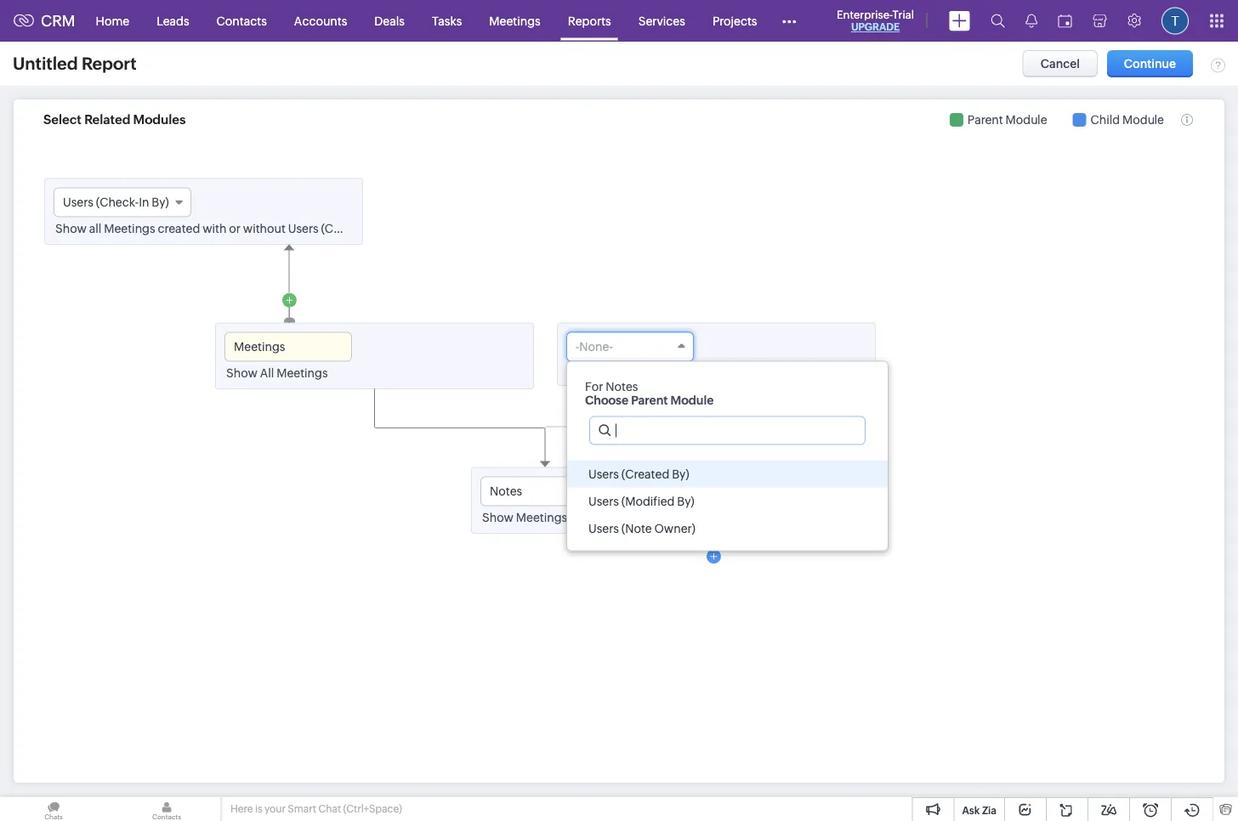 Task type: vqa. For each thing, say whether or not it's contained in the screenshot.
"create menu" Element
no



Task type: locate. For each thing, give the bounding box(es) containing it.
notes
[[606, 380, 639, 393], [641, 511, 674, 524]]

users for users (created by)
[[589, 467, 619, 481]]

module for child module
[[1123, 113, 1165, 127]]

cancel
[[1041, 57, 1081, 71]]

1 vertical spatial parent
[[632, 393, 668, 407]]

parent module
[[968, 113, 1048, 127]]

list box
[[568, 456, 888, 547]]

0 horizontal spatial show
[[55, 221, 87, 235]]

users
[[288, 221, 319, 235], [589, 467, 619, 481], [589, 495, 619, 508], [589, 522, 619, 535]]

deals
[[375, 14, 405, 28]]

-None- field
[[567, 332, 694, 362]]

module
[[1006, 113, 1048, 127], [1123, 113, 1165, 127], [671, 393, 714, 407]]

with left the or
[[203, 221, 227, 235]]

show meetings created with notes alone
[[482, 511, 707, 524]]

upgrade
[[852, 21, 900, 33]]

leads link
[[143, 0, 203, 41]]

parent
[[968, 113, 1004, 127], [632, 393, 668, 407]]

show
[[55, 221, 87, 235], [226, 366, 258, 380], [482, 511, 514, 524]]

2 horizontal spatial module
[[1123, 113, 1165, 127]]

1 horizontal spatial with
[[615, 511, 639, 524]]

parent inside for notes choose parent module
[[632, 393, 668, 407]]

reports
[[568, 14, 612, 28]]

by) inside option
[[672, 467, 690, 481]]

signals element
[[1016, 0, 1048, 42]]

tasks
[[432, 14, 462, 28]]

is
[[255, 804, 263, 816]]

0 horizontal spatial created
[[158, 221, 200, 235]]

in
[[364, 221, 375, 235]]

(note
[[622, 522, 652, 535]]

1 horizontal spatial show
[[226, 366, 258, 380]]

show for show all meetings created with or without users (check-in by)
[[55, 221, 87, 235]]

report
[[82, 54, 137, 74]]

your
[[265, 804, 286, 816]]

by)
[[377, 221, 394, 235], [672, 467, 690, 481], [678, 495, 695, 508]]

1 vertical spatial show
[[226, 366, 258, 380]]

users left (note
[[589, 522, 619, 535]]

for
[[585, 380, 604, 393]]

continue button
[[1108, 50, 1194, 77]]

1 horizontal spatial created
[[570, 511, 613, 524]]

home
[[96, 14, 129, 28]]

users right without
[[288, 221, 319, 235]]

users inside users (modified by) "option"
[[589, 495, 619, 508]]

by) right in
[[377, 221, 394, 235]]

module right child
[[1123, 113, 1165, 127]]

module down cancel button
[[1006, 113, 1048, 127]]

0 horizontal spatial notes
[[606, 380, 639, 393]]

0 vertical spatial show
[[55, 221, 87, 235]]

select related modules
[[43, 112, 186, 127]]

show for show meetings created with notes alone
[[482, 511, 514, 524]]

projects link
[[699, 0, 771, 41]]

projects
[[713, 14, 758, 28]]

home link
[[82, 0, 143, 41]]

(check-
[[321, 221, 364, 235]]

with
[[203, 221, 227, 235], [615, 511, 639, 524]]

0 vertical spatial with
[[203, 221, 227, 235]]

2 vertical spatial show
[[482, 511, 514, 524]]

users (created by) option
[[568, 461, 888, 488]]

users (modified by) option
[[568, 488, 888, 515]]

users for users (note owner)
[[589, 522, 619, 535]]

leads
[[157, 14, 189, 28]]

1 horizontal spatial parent
[[968, 113, 1004, 127]]

2 vertical spatial by)
[[678, 495, 695, 508]]

0 vertical spatial parent
[[968, 113, 1004, 127]]

users up show meetings created with notes alone
[[589, 495, 619, 508]]

1 vertical spatial by)
[[672, 467, 690, 481]]

by) up alone
[[678, 495, 695, 508]]

2 horizontal spatial show
[[482, 511, 514, 524]]

by) right (created
[[672, 467, 690, 481]]

module down -none- field
[[671, 393, 714, 407]]

chat
[[319, 804, 341, 816]]

meetings
[[489, 14, 541, 28], [104, 221, 155, 235], [277, 366, 328, 380], [516, 511, 568, 524]]

users inside users (note owner) "option"
[[589, 522, 619, 535]]

by) for users (created by)
[[672, 467, 690, 481]]

None text field
[[591, 417, 865, 444]]

created left (note
[[570, 511, 613, 524]]

deals link
[[361, 0, 419, 41]]

meetings link
[[476, 0, 555, 41]]

with down 'users (modified by)'
[[615, 511, 639, 524]]

services link
[[625, 0, 699, 41]]

1 horizontal spatial module
[[1006, 113, 1048, 127]]

users left (created
[[589, 467, 619, 481]]

(ctrl+space)
[[343, 804, 402, 816]]

alone
[[676, 511, 707, 524]]

without
[[243, 221, 286, 235]]

by) inside "option"
[[678, 495, 695, 508]]

0 horizontal spatial module
[[671, 393, 714, 407]]

created
[[158, 221, 200, 235], [570, 511, 613, 524]]

smart
[[288, 804, 317, 816]]

ask
[[963, 805, 980, 817]]

0 vertical spatial notes
[[606, 380, 639, 393]]

owner)
[[655, 522, 696, 535]]

notes down (modified
[[641, 511, 674, 524]]

for notes choose parent module
[[585, 380, 714, 407]]

show all meetings
[[226, 366, 328, 380]]

signals image
[[1026, 14, 1038, 28]]

or
[[229, 221, 241, 235]]

0 horizontal spatial parent
[[632, 393, 668, 407]]

created left the or
[[158, 221, 200, 235]]

child module
[[1091, 113, 1165, 127]]

1 vertical spatial notes
[[641, 511, 674, 524]]

notes right for
[[606, 380, 639, 393]]

users (note owner)
[[589, 522, 696, 535]]

users inside users (created by) option
[[589, 467, 619, 481]]

1 vertical spatial created
[[570, 511, 613, 524]]



Task type: describe. For each thing, give the bounding box(es) containing it.
accounts
[[294, 14, 347, 28]]

all
[[89, 221, 102, 235]]

0 vertical spatial by)
[[377, 221, 394, 235]]

crm link
[[14, 12, 75, 30]]

crm
[[41, 12, 75, 30]]

notes inside for notes choose parent module
[[606, 380, 639, 393]]

select
[[43, 112, 82, 127]]

1 vertical spatial with
[[615, 511, 639, 524]]

accounts link
[[281, 0, 361, 41]]

modules
[[133, 112, 186, 127]]

here
[[231, 804, 253, 816]]

zia
[[983, 805, 997, 817]]

reports link
[[555, 0, 625, 41]]

continue
[[1125, 57, 1177, 71]]

contacts link
[[203, 0, 281, 41]]

all
[[260, 366, 274, 380]]

(modified
[[622, 495, 675, 508]]

enterprise-trial upgrade
[[837, 8, 915, 33]]

chats image
[[0, 798, 107, 822]]

users (modified by)
[[589, 495, 695, 508]]

show all meetings created with or without users (check-in by)
[[55, 221, 394, 235]]

ask zia
[[963, 805, 997, 817]]

cancel button
[[1023, 50, 1098, 77]]

related
[[84, 112, 130, 127]]

list box containing users (created by)
[[568, 456, 888, 547]]

0 vertical spatial created
[[158, 221, 200, 235]]

tasks link
[[419, 0, 476, 41]]

child
[[1091, 113, 1121, 127]]

trial
[[893, 8, 915, 21]]

untitled report
[[13, 54, 137, 74]]

here is your smart chat (ctrl+space)
[[231, 804, 402, 816]]

by) for users (modified by)
[[678, 495, 695, 508]]

enterprise-
[[837, 8, 893, 21]]

show for show all meetings
[[226, 366, 258, 380]]

module for parent module
[[1006, 113, 1048, 127]]

(created
[[622, 467, 670, 481]]

contacts
[[217, 14, 267, 28]]

users (created by)
[[589, 467, 690, 481]]

none-
[[580, 340, 613, 354]]

1 horizontal spatial notes
[[641, 511, 674, 524]]

module inside for notes choose parent module
[[671, 393, 714, 407]]

services
[[639, 14, 686, 28]]

-
[[576, 340, 580, 354]]

0 horizontal spatial with
[[203, 221, 227, 235]]

users for users (modified by)
[[589, 495, 619, 508]]

contacts image
[[113, 798, 220, 822]]

-none-
[[576, 340, 613, 354]]

choose
[[585, 393, 629, 407]]

users (note owner) option
[[568, 515, 888, 542]]

untitled
[[13, 54, 78, 74]]



